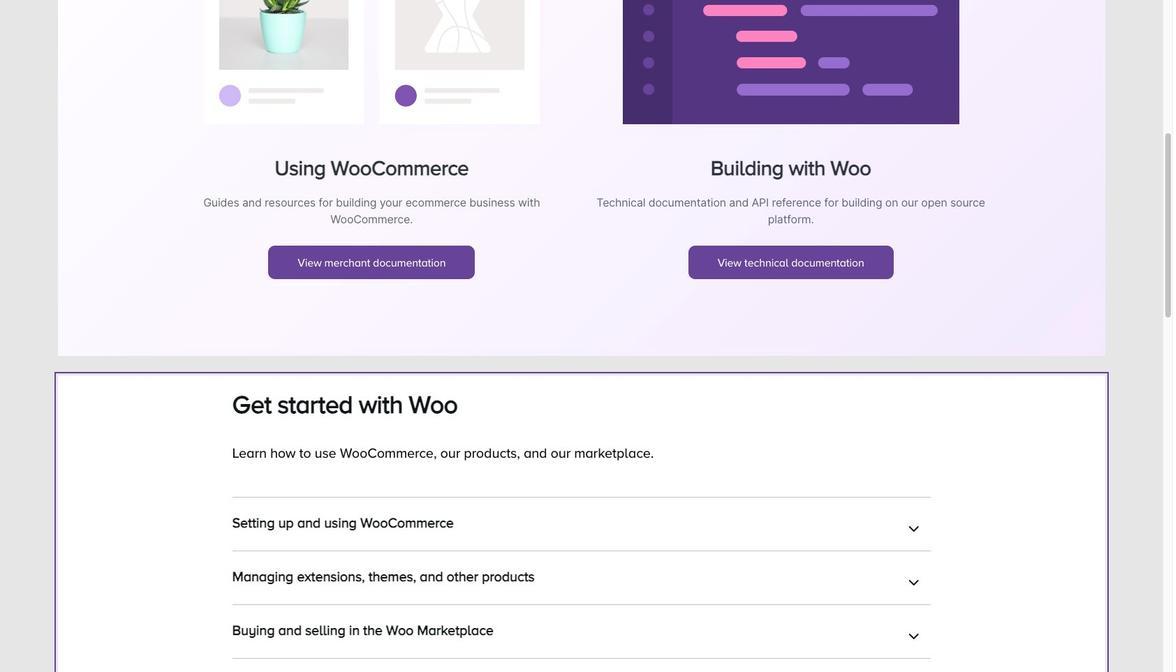 Task type: describe. For each thing, give the bounding box(es) containing it.
illustration of lines of development code image
[[623, 0, 960, 124]]



Task type: vqa. For each thing, say whether or not it's contained in the screenshot.
the shipping in Save On Usps Shipping Labels By Printing With Woocommerce Shipping. Learn More.
no



Task type: locate. For each thing, give the bounding box(es) containing it.
chevron up image
[[909, 628, 920, 642]]

illustration of two product cards, with a plan and an abstract shape image
[[204, 0, 540, 124]]



